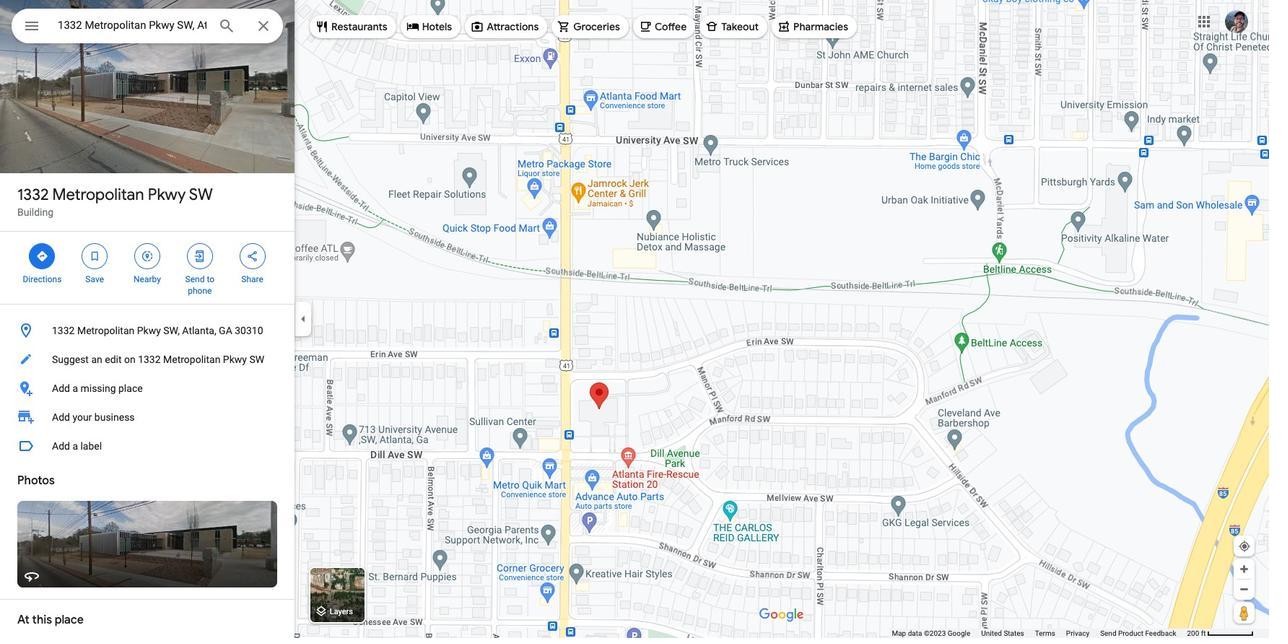 Task type: locate. For each thing, give the bounding box(es) containing it.
collapse side panel image
[[295, 311, 311, 327]]

missing
[[81, 383, 116, 394]]

0 horizontal spatial place
[[55, 613, 84, 628]]

send for send product feedback
[[1101, 630, 1117, 638]]

at
[[17, 613, 30, 628]]

0 vertical spatial sw
[[189, 185, 213, 205]]

1 vertical spatial pkwy
[[137, 325, 161, 337]]

sw
[[189, 185, 213, 205], [249, 354, 264, 365]]

1 vertical spatial place
[[55, 613, 84, 628]]


[[193, 248, 206, 264]]

2 a from the top
[[73, 441, 78, 452]]

metropolitan
[[52, 185, 144, 205], [77, 325, 135, 337], [163, 354, 221, 365]]

send inside button
[[1101, 630, 1117, 638]]

restaurants button
[[310, 9, 396, 44]]

1 add from the top
[[52, 383, 70, 394]]

1 a from the top
[[73, 383, 78, 394]]

united states
[[982, 630, 1025, 638]]

pkwy inside 1332 metropolitan pkwy sw building
[[148, 185, 186, 205]]

0 vertical spatial send
[[185, 274, 205, 285]]

1 vertical spatial 1332
[[52, 325, 75, 337]]

footer containing map data ©2023 google
[[892, 629, 1188, 639]]

metropolitan inside 1332 metropolitan pkwy sw, atlanta, ga 30310 button
[[77, 325, 135, 337]]

1 horizontal spatial 1332
[[52, 325, 75, 337]]

1 vertical spatial a
[[73, 441, 78, 452]]

0 vertical spatial 1332
[[17, 185, 49, 205]]

2 vertical spatial add
[[52, 441, 70, 452]]

 search field
[[12, 9, 283, 46]]

metropolitan up 
[[52, 185, 144, 205]]

1 vertical spatial sw
[[249, 354, 264, 365]]

place right 'this'
[[55, 613, 84, 628]]

1 horizontal spatial send
[[1101, 630, 1117, 638]]

0 horizontal spatial 1332
[[17, 185, 49, 205]]


[[246, 248, 259, 264]]

add a label
[[52, 441, 102, 452]]

200 ft
[[1188, 630, 1207, 638]]

suggest an edit on 1332 metropolitan pkwy sw
[[52, 354, 264, 365]]

None field
[[58, 17, 207, 34]]

1332 metropolitan pkwy sw main content
[[0, 0, 295, 639]]

©2023
[[925, 630, 946, 638]]

1332 up building
[[17, 185, 49, 205]]

send
[[185, 274, 205, 285], [1101, 630, 1117, 638]]

30310
[[235, 325, 263, 337]]

1332 inside 1332 metropolitan pkwy sw building
[[17, 185, 49, 205]]

sw inside 1332 metropolitan pkwy sw building
[[189, 185, 213, 205]]

send inside the send to phone
[[185, 274, 205, 285]]

place inside button
[[118, 383, 143, 394]]

this
[[32, 613, 52, 628]]

a
[[73, 383, 78, 394], [73, 441, 78, 452]]

on
[[124, 354, 136, 365]]

hotels button
[[401, 9, 461, 44]]

0 horizontal spatial send
[[185, 274, 205, 285]]

place
[[118, 383, 143, 394], [55, 613, 84, 628]]

pkwy left sw,
[[137, 325, 161, 337]]

1 horizontal spatial sw
[[249, 354, 264, 365]]

photos
[[17, 474, 55, 488]]

add left your
[[52, 412, 70, 423]]

add
[[52, 383, 70, 394], [52, 412, 70, 423], [52, 441, 70, 452]]

1 vertical spatial metropolitan
[[77, 325, 135, 337]]

show street view coverage image
[[1234, 602, 1255, 624]]

0 vertical spatial a
[[73, 383, 78, 394]]

sw up 
[[189, 185, 213, 205]]

1332 metropolitan pkwy sw, atlanta, ga 30310 button
[[0, 316, 295, 345]]

add your business
[[52, 412, 135, 423]]

phone
[[188, 286, 212, 296]]

send up 'phone' on the left top of page
[[185, 274, 205, 285]]

footer
[[892, 629, 1188, 639]]

metropolitan up "edit"
[[77, 325, 135, 337]]

2 add from the top
[[52, 412, 70, 423]]

3 add from the top
[[52, 441, 70, 452]]

0 horizontal spatial sw
[[189, 185, 213, 205]]

show your location image
[[1239, 540, 1252, 553]]

metropolitan down atlanta,
[[163, 354, 221, 365]]

send to phone
[[185, 274, 215, 296]]

1 horizontal spatial place
[[118, 383, 143, 394]]


[[36, 248, 49, 264]]

your
[[73, 412, 92, 423]]

1332 up suggest
[[52, 325, 75, 337]]

business
[[94, 412, 135, 423]]

send left product
[[1101, 630, 1117, 638]]

1332
[[17, 185, 49, 205], [52, 325, 75, 337], [138, 354, 161, 365]]

atlanta,
[[182, 325, 216, 337]]

a left missing
[[73, 383, 78, 394]]

none field inside 1332 metropolitan pkwy sw, atlanta, ga 30310 field
[[58, 17, 207, 34]]

united
[[982, 630, 1003, 638]]

0 vertical spatial place
[[118, 383, 143, 394]]

at this place
[[17, 613, 84, 628]]

metropolitan inside 1332 metropolitan pkwy sw building
[[52, 185, 144, 205]]

add down suggest
[[52, 383, 70, 394]]

pkwy for sw,
[[137, 325, 161, 337]]

place down on in the bottom of the page
[[118, 383, 143, 394]]

send product feedback button
[[1101, 629, 1177, 639]]

metropolitan inside suggest an edit on 1332 metropolitan pkwy sw button
[[163, 354, 221, 365]]

united states button
[[982, 629, 1025, 639]]

1332 right on in the bottom of the page
[[138, 354, 161, 365]]

2 vertical spatial 1332
[[138, 354, 161, 365]]

2 horizontal spatial 1332
[[138, 354, 161, 365]]

suggest
[[52, 354, 89, 365]]

add your business link
[[0, 403, 295, 432]]

pharmacies button
[[772, 9, 857, 44]]

pkwy down ga on the left bottom of page
[[223, 354, 247, 365]]

pkwy
[[148, 185, 186, 205], [137, 325, 161, 337], [223, 354, 247, 365]]

a left label
[[73, 441, 78, 452]]

add left label
[[52, 441, 70, 452]]

add a missing place button
[[0, 374, 295, 403]]

0 vertical spatial metropolitan
[[52, 185, 144, 205]]

1332 metropolitan pkwy sw building
[[17, 185, 213, 218]]

0 vertical spatial pkwy
[[148, 185, 186, 205]]

1 vertical spatial send
[[1101, 630, 1117, 638]]

add a label button
[[0, 432, 295, 461]]

metropolitan for sw,
[[77, 325, 135, 337]]

pkwy up 
[[148, 185, 186, 205]]

feedback
[[1146, 630, 1177, 638]]

0 vertical spatial add
[[52, 383, 70, 394]]

2 vertical spatial metropolitan
[[163, 354, 221, 365]]

sw down 30310
[[249, 354, 264, 365]]

1332 Metropolitan Pkwy SW, Atlanta, GA 30310 field
[[12, 9, 283, 43]]

share
[[241, 274, 264, 285]]

1 vertical spatial add
[[52, 412, 70, 423]]



Task type: describe. For each thing, give the bounding box(es) containing it.
metropolitan for sw
[[52, 185, 144, 205]]

add for add a label
[[52, 441, 70, 452]]

edit
[[105, 354, 122, 365]]

an
[[91, 354, 102, 365]]

terms button
[[1036, 629, 1056, 639]]

restaurants
[[332, 20, 388, 33]]

product
[[1119, 630, 1144, 638]]

a for missing
[[73, 383, 78, 394]]

layers
[[330, 608, 353, 617]]

coffee button
[[633, 9, 696, 44]]

groceries button
[[552, 9, 629, 44]]

zoom out image
[[1240, 584, 1250, 595]]

privacy button
[[1067, 629, 1090, 639]]


[[23, 16, 40, 36]]

2 vertical spatial pkwy
[[223, 354, 247, 365]]

attractions button
[[465, 9, 548, 44]]

map data ©2023 google
[[892, 630, 971, 638]]

add for add a missing place
[[52, 383, 70, 394]]

send product feedback
[[1101, 630, 1177, 638]]


[[141, 248, 154, 264]]

ft
[[1202, 630, 1207, 638]]

google
[[948, 630, 971, 638]]

map
[[892, 630, 907, 638]]

directions
[[23, 274, 62, 285]]

privacy
[[1067, 630, 1090, 638]]

send for send to phone
[[185, 274, 205, 285]]

nearby
[[134, 274, 161, 285]]

groceries
[[574, 20, 620, 33]]

pkwy for sw
[[148, 185, 186, 205]]

sw inside button
[[249, 354, 264, 365]]

suggest an edit on 1332 metropolitan pkwy sw button
[[0, 345, 295, 374]]

save
[[85, 274, 104, 285]]

footer inside google maps element
[[892, 629, 1188, 639]]

actions for 1332 metropolitan pkwy sw region
[[0, 232, 295, 304]]

1332 metropolitan pkwy sw, atlanta, ga 30310
[[52, 325, 263, 337]]

sw,
[[163, 325, 180, 337]]

ga
[[219, 325, 232, 337]]

takeout
[[722, 20, 759, 33]]

data
[[908, 630, 923, 638]]

coffee
[[655, 20, 687, 33]]

google maps element
[[0, 0, 1270, 639]]

add a missing place
[[52, 383, 143, 394]]

google account: cj baylor  
(christian.baylor@adept.ai) image
[[1226, 10, 1249, 33]]

 button
[[12, 9, 52, 46]]

attractions
[[487, 20, 539, 33]]

1332 for sw,
[[52, 325, 75, 337]]

add for add your business
[[52, 412, 70, 423]]

hotels
[[422, 20, 452, 33]]

terms
[[1036, 630, 1056, 638]]

states
[[1004, 630, 1025, 638]]

pharmacies
[[794, 20, 849, 33]]

building
[[17, 207, 54, 218]]

to
[[207, 274, 215, 285]]

a for label
[[73, 441, 78, 452]]

200
[[1188, 630, 1200, 638]]

zoom in image
[[1240, 564, 1250, 575]]


[[88, 248, 101, 264]]

label
[[81, 441, 102, 452]]

takeout button
[[700, 9, 768, 44]]

1332 for sw
[[17, 185, 49, 205]]

200 ft button
[[1188, 630, 1255, 638]]



Task type: vqa. For each thing, say whether or not it's contained in the screenshot.


